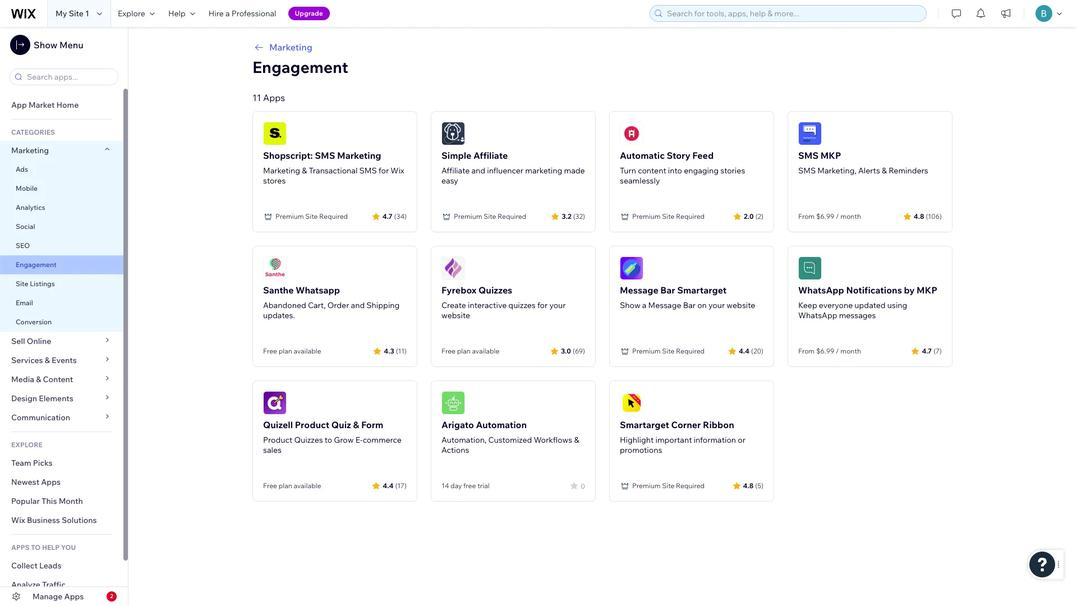 Task type: describe. For each thing, give the bounding box(es) containing it.
wix business solutions
[[11, 515, 97, 525]]

4.7 for shopscript: sms marketing
[[383, 212, 393, 220]]

site for shopscript:
[[306, 212, 318, 221]]

abandoned
[[263, 300, 306, 310]]

professional
[[232, 8, 276, 19]]

everyone
[[820, 300, 853, 310]]

(20)
[[752, 347, 764, 355]]

ads
[[16, 165, 28, 173]]

simple affiliate affiliate and influencer marketing made easy
[[442, 150, 585, 186]]

collect leads link
[[0, 556, 124, 575]]

site for smartarget
[[663, 482, 675, 490]]

app market home link
[[0, 95, 124, 115]]

keep
[[799, 300, 818, 310]]

premium site required for story
[[633, 212, 705, 221]]

app market home
[[11, 100, 79, 110]]

help
[[168, 8, 186, 19]]

apps for manage apps
[[64, 592, 84, 602]]

(32)
[[574, 212, 586, 220]]

marketing up the transactional
[[337, 150, 381, 161]]

solutions
[[62, 515, 97, 525]]

email
[[16, 299, 33, 307]]

explore
[[11, 441, 43, 449]]

using
[[888, 300, 908, 310]]

simple affiliate logo image
[[442, 122, 465, 145]]

from $6.99 / month for sms
[[799, 212, 862, 221]]

month for mkp
[[841, 212, 862, 221]]

mobile
[[16, 184, 38, 193]]

4.7 (34)
[[383, 212, 407, 220]]

4.4 for message bar smartarget
[[739, 347, 750, 355]]

free plan available for abandoned
[[263, 347, 321, 355]]

site for message
[[663, 347, 675, 355]]

sms mkp logo image
[[799, 122, 822, 145]]

premium for automatic
[[633, 212, 661, 221]]

3.0 (69)
[[561, 347, 586, 355]]

your inside fyrebox quizzes create interactive quizzes for your website
[[550, 300, 566, 310]]

picks
[[33, 458, 53, 468]]

into
[[668, 166, 683, 176]]

site listings link
[[0, 275, 124, 294]]

ads link
[[0, 160, 124, 179]]

month
[[59, 496, 83, 506]]

quizzes inside fyrebox quizzes create interactive quizzes for your website
[[479, 285, 513, 296]]

santhe
[[263, 285, 294, 296]]

your inside message bar smartarget show a message bar on your website
[[709, 300, 725, 310]]

from for sms mkp
[[799, 212, 815, 221]]

smartarget corner ribbon logo image
[[620, 391, 644, 415]]

engagement link
[[0, 255, 124, 275]]

shipping
[[367, 300, 400, 310]]

premium for message
[[633, 347, 661, 355]]

11
[[253, 92, 261, 103]]

apps for newest apps
[[41, 477, 61, 487]]

Search for tools, apps, help & more... field
[[664, 6, 923, 21]]

menu
[[59, 39, 83, 51]]

apps
[[11, 543, 29, 552]]

premium site required for affiliate
[[454, 212, 527, 221]]

website inside message bar smartarget show a message bar on your website
[[727, 300, 756, 310]]

3.2
[[562, 212, 572, 220]]

updates.
[[263, 310, 295, 321]]

a inside message bar smartarget show a message bar on your website
[[643, 300, 647, 310]]

required for story
[[676, 212, 705, 221]]

fyrebox quizzes logo image
[[442, 257, 465, 280]]

4.8 (5)
[[744, 481, 764, 490]]

1 horizontal spatial product
[[295, 419, 330, 431]]

manage
[[33, 592, 63, 602]]

free
[[464, 482, 476, 490]]

1
[[85, 8, 89, 19]]

influencer
[[487, 166, 524, 176]]

14 day free trial
[[442, 482, 490, 490]]

hire
[[209, 8, 224, 19]]

listings
[[30, 280, 55, 288]]

services & events
[[11, 355, 77, 365]]

& inside shopscript: sms marketing marketing & transactional sms for wix stores
[[302, 166, 307, 176]]

ribbon
[[703, 419, 735, 431]]

quizell product quiz & form logo image
[[263, 391, 287, 415]]

plan for create
[[457, 347, 471, 355]]

2 whatsapp from the top
[[799, 310, 838, 321]]

required for affiliate
[[498, 212, 527, 221]]

(11)
[[396, 347, 407, 355]]

free for santhe whatsapp
[[263, 347, 277, 355]]

smartarget inside message bar smartarget show a message bar on your website
[[678, 285, 727, 296]]

whatsapp notifications by mkp keep everyone updated using whatsapp messages
[[799, 285, 938, 321]]

made
[[564, 166, 585, 176]]

apps for 11 apps
[[263, 92, 285, 103]]

4.4 for quizell product quiz & form
[[383, 481, 394, 490]]

quizzes inside quizell product quiz & form product quizzes to grow e-commerce sales
[[294, 435, 323, 445]]

sidebar element
[[0, 27, 129, 606]]

simple
[[442, 150, 472, 161]]

sms up the transactional
[[315, 150, 335, 161]]

analyze traffic link
[[0, 575, 124, 594]]

available for abandoned
[[294, 347, 321, 355]]

my site 1
[[56, 8, 89, 19]]

manage apps
[[33, 592, 84, 602]]

analytics
[[16, 203, 45, 212]]

available for create
[[472, 347, 500, 355]]

conversion
[[16, 318, 52, 326]]

collect leads
[[11, 561, 61, 571]]

plan for abandoned
[[279, 347, 292, 355]]

marketing inside sidebar 'element'
[[11, 145, 49, 155]]

/ for notifications
[[836, 347, 840, 355]]

0 horizontal spatial product
[[263, 435, 293, 445]]

wix business solutions link
[[0, 511, 124, 530]]

corner
[[672, 419, 701, 431]]

services & events link
[[0, 351, 124, 370]]

form
[[361, 419, 384, 431]]

apps to help you
[[11, 543, 76, 552]]

1 horizontal spatial bar
[[684, 300, 696, 310]]

& left events at the left of the page
[[45, 355, 50, 365]]

smartarget inside 'smartarget corner ribbon highlight important information or promotions'
[[620, 419, 670, 431]]

automatic story feed turn content into engaging stories seamlessly
[[620, 150, 746, 186]]

quizell product quiz & form product quizzes to grow e-commerce sales
[[263, 419, 402, 455]]

analyze traffic
[[11, 580, 66, 590]]

shopscript: sms marketing logo image
[[263, 122, 287, 145]]

sms left marketing,
[[799, 166, 816, 176]]

0 horizontal spatial bar
[[661, 285, 676, 296]]

day
[[451, 482, 462, 490]]

reminders
[[889, 166, 929, 176]]

engaging
[[684, 166, 719, 176]]

santhe whatsapp logo image
[[263, 257, 287, 280]]

fyrebox
[[442, 285, 477, 296]]

workflows
[[534, 435, 573, 445]]

& inside quizell product quiz & form product quizzes to grow e-commerce sales
[[353, 419, 359, 431]]

upgrade
[[295, 9, 323, 17]]

free for quizell product quiz & form
[[263, 482, 277, 490]]

online
[[27, 336, 51, 346]]

media & content
[[11, 374, 73, 385]]

customized
[[489, 435, 532, 445]]

site inside site listings link
[[16, 280, 28, 288]]

analytics link
[[0, 198, 124, 217]]

(7)
[[934, 347, 943, 355]]

transactional
[[309, 166, 358, 176]]

you
[[61, 543, 76, 552]]

a inside hire a professional link
[[226, 8, 230, 19]]

shopscript:
[[263, 150, 313, 161]]

premium for simple
[[454, 212, 483, 221]]

seo link
[[0, 236, 124, 255]]

message bar smartarget logo image
[[620, 257, 644, 280]]

0 vertical spatial affiliate
[[474, 150, 508, 161]]

website inside fyrebox quizzes create interactive quizzes for your website
[[442, 310, 470, 321]]

$6.99 for sms
[[817, 212, 835, 221]]

media & content link
[[0, 370, 124, 389]]

santhe whatsapp abandoned cart, order and shipping updates.
[[263, 285, 400, 321]]



Task type: vqa. For each thing, say whether or not it's contained in the screenshot.


Task type: locate. For each thing, give the bounding box(es) containing it.
1 horizontal spatial quizzes
[[479, 285, 513, 296]]

3.2 (32)
[[562, 212, 586, 220]]

0 horizontal spatial 4.4
[[383, 481, 394, 490]]

plan down create
[[457, 347, 471, 355]]

seamlessly
[[620, 176, 660, 186]]

1 horizontal spatial a
[[643, 300, 647, 310]]

0 vertical spatial product
[[295, 419, 330, 431]]

quizzes left to
[[294, 435, 323, 445]]

free down the sales
[[263, 482, 277, 490]]

engagement inside 'link'
[[16, 260, 56, 269]]

1 horizontal spatial 4.7
[[923, 347, 933, 355]]

1 from $6.99 / month from the top
[[799, 212, 862, 221]]

required for sms
[[319, 212, 348, 221]]

elements
[[39, 394, 73, 404]]

& inside sms mkp sms marketing, alerts & reminders
[[882, 166, 888, 176]]

for up the 4.7 (34)
[[379, 166, 389, 176]]

0 vertical spatial wix
[[391, 166, 405, 176]]

from down keep
[[799, 347, 815, 355]]

0 vertical spatial from $6.99 / month
[[799, 212, 862, 221]]

1 horizontal spatial marketing link
[[253, 40, 953, 54]]

for inside shopscript: sms marketing marketing & transactional sms for wix stores
[[379, 166, 389, 176]]

1 vertical spatial from $6.99 / month
[[799, 347, 862, 355]]

0 horizontal spatial mkp
[[821, 150, 842, 161]]

plan down the sales
[[279, 482, 292, 490]]

/ for mkp
[[836, 212, 840, 221]]

newest apps
[[11, 477, 61, 487]]

1 vertical spatial bar
[[684, 300, 696, 310]]

categories
[[11, 128, 55, 136]]

required down important
[[676, 482, 705, 490]]

sales
[[263, 445, 282, 455]]

1 vertical spatial smartarget
[[620, 419, 670, 431]]

1 horizontal spatial mkp
[[917, 285, 938, 296]]

available
[[294, 347, 321, 355], [472, 347, 500, 355], [294, 482, 321, 490]]

1 horizontal spatial and
[[472, 166, 486, 176]]

0 vertical spatial bar
[[661, 285, 676, 296]]

apps up this
[[41, 477, 61, 487]]

marketing down upgrade button on the left top of page
[[269, 42, 313, 53]]

required for corner
[[676, 482, 705, 490]]

0 horizontal spatial and
[[351, 300, 365, 310]]

4.8 left "(106)"
[[914, 212, 925, 220]]

0 vertical spatial message
[[620, 285, 659, 296]]

2 your from the left
[[709, 300, 725, 310]]

0 horizontal spatial affiliate
[[442, 166, 470, 176]]

engagement up 11 apps
[[253, 57, 348, 77]]

notifications
[[847, 285, 903, 296]]

premium for shopscript:
[[276, 212, 304, 221]]

quizzes up interactive
[[479, 285, 513, 296]]

help button
[[162, 0, 202, 27]]

whatsapp left messages
[[799, 310, 838, 321]]

0 horizontal spatial marketing link
[[0, 141, 124, 160]]

1 horizontal spatial website
[[727, 300, 756, 310]]

my
[[56, 8, 67, 19]]

& right workflows
[[574, 435, 580, 445]]

0 vertical spatial 4.4
[[739, 347, 750, 355]]

a right hire
[[226, 8, 230, 19]]

premium up smartarget corner ribbon logo
[[633, 347, 661, 355]]

(5)
[[756, 481, 764, 490]]

4.8 left (5)
[[744, 481, 754, 490]]

from right (2)
[[799, 212, 815, 221]]

$6.99
[[817, 212, 835, 221], [817, 347, 835, 355]]

communication link
[[0, 408, 124, 427]]

site
[[69, 8, 84, 19], [306, 212, 318, 221], [484, 212, 496, 221], [663, 212, 675, 221], [16, 280, 28, 288], [663, 347, 675, 355], [663, 482, 675, 490]]

0 vertical spatial smartarget
[[678, 285, 727, 296]]

premium site required for bar
[[633, 347, 705, 355]]

premium
[[276, 212, 304, 221], [454, 212, 483, 221], [633, 212, 661, 221], [633, 347, 661, 355], [633, 482, 661, 490]]

1 vertical spatial show
[[620, 300, 641, 310]]

apps right 11
[[263, 92, 285, 103]]

your
[[550, 300, 566, 310], [709, 300, 725, 310]]

1 horizontal spatial 4.8
[[914, 212, 925, 220]]

1 vertical spatial apps
[[41, 477, 61, 487]]

0 vertical spatial $6.99
[[817, 212, 835, 221]]

arigato automation logo image
[[442, 391, 465, 415]]

hire a professional
[[209, 8, 276, 19]]

apps
[[263, 92, 285, 103], [41, 477, 61, 487], [64, 592, 84, 602]]

4.8 for smartarget corner ribbon
[[744, 481, 754, 490]]

a down message bar smartarget logo
[[643, 300, 647, 310]]

bar
[[661, 285, 676, 296], [684, 300, 696, 310]]

0 horizontal spatial 4.7
[[383, 212, 393, 220]]

1 vertical spatial from
[[799, 347, 815, 355]]

& right media
[[36, 374, 41, 385]]

e-
[[356, 435, 363, 445]]

1 horizontal spatial smartarget
[[678, 285, 727, 296]]

engagement
[[253, 57, 348, 77], [16, 260, 56, 269]]

required for bar
[[676, 347, 705, 355]]

free plan available for create
[[442, 347, 500, 355]]

0 vertical spatial whatsapp
[[799, 285, 845, 296]]

content
[[638, 166, 667, 176]]

for inside fyrebox quizzes create interactive quizzes for your website
[[538, 300, 548, 310]]

site for simple
[[484, 212, 496, 221]]

1 $6.99 from the top
[[817, 212, 835, 221]]

mkp right by
[[917, 285, 938, 296]]

site listings
[[16, 280, 55, 288]]

required down engaging
[[676, 212, 705, 221]]

apps inside newest apps link
[[41, 477, 61, 487]]

marketing down categories on the top left of the page
[[11, 145, 49, 155]]

0 vertical spatial for
[[379, 166, 389, 176]]

collect
[[11, 561, 38, 571]]

1 vertical spatial and
[[351, 300, 365, 310]]

interactive
[[468, 300, 507, 310]]

by
[[905, 285, 915, 296]]

marketing
[[526, 166, 563, 176]]

show menu button
[[10, 35, 83, 55]]

premium down seamlessly
[[633, 212, 661, 221]]

show inside button
[[34, 39, 57, 51]]

1 vertical spatial product
[[263, 435, 293, 445]]

wix inside shopscript: sms marketing marketing & transactional sms for wix stores
[[391, 166, 405, 176]]

actions
[[442, 445, 470, 455]]

0 horizontal spatial your
[[550, 300, 566, 310]]

sms mkp sms marketing, alerts & reminders
[[799, 150, 929, 176]]

free down create
[[442, 347, 456, 355]]

0 horizontal spatial engagement
[[16, 260, 56, 269]]

quiz
[[332, 419, 351, 431]]

0 horizontal spatial wix
[[11, 515, 25, 525]]

sell online
[[11, 336, 51, 346]]

2 horizontal spatial apps
[[263, 92, 285, 103]]

commerce
[[363, 435, 402, 445]]

website right "on"
[[727, 300, 756, 310]]

(34)
[[394, 212, 407, 220]]

cart,
[[308, 300, 326, 310]]

$6.99 down everyone
[[817, 347, 835, 355]]

0 vertical spatial quizzes
[[479, 285, 513, 296]]

traffic
[[42, 580, 66, 590]]

and right "order"
[[351, 300, 365, 310]]

4.4 left (17)
[[383, 481, 394, 490]]

product up to
[[295, 419, 330, 431]]

1 vertical spatial message
[[649, 300, 682, 310]]

1 vertical spatial marketing link
[[0, 141, 124, 160]]

sms right the transactional
[[360, 166, 377, 176]]

2 / from the top
[[836, 347, 840, 355]]

/ down everyone
[[836, 347, 840, 355]]

mkp inside sms mkp sms marketing, alerts & reminders
[[821, 150, 842, 161]]

marketing
[[269, 42, 313, 53], [11, 145, 49, 155], [337, 150, 381, 161], [263, 166, 300, 176]]

services
[[11, 355, 43, 365]]

smartarget up highlight
[[620, 419, 670, 431]]

grow
[[334, 435, 354, 445]]

available down interactive
[[472, 347, 500, 355]]

from $6.99 / month down messages
[[799, 347, 862, 355]]

& inside arigato automation automation, customized workflows & actions
[[574, 435, 580, 445]]

4.4 left (20) on the bottom right of page
[[739, 347, 750, 355]]

(17)
[[395, 481, 407, 490]]

wix down popular
[[11, 515, 25, 525]]

premium site required for corner
[[633, 482, 705, 490]]

4.4 (20)
[[739, 347, 764, 355]]

affiliate down the simple
[[442, 166, 470, 176]]

your right quizzes on the left
[[550, 300, 566, 310]]

show inside message bar smartarget show a message bar on your website
[[620, 300, 641, 310]]

$6.99 for whatsapp
[[817, 347, 835, 355]]

1 vertical spatial 4.4
[[383, 481, 394, 490]]

message left "on"
[[649, 300, 682, 310]]

and inside simple affiliate affiliate and influencer marketing made easy
[[472, 166, 486, 176]]

story
[[667, 150, 691, 161]]

smartarget up "on"
[[678, 285, 727, 296]]

create
[[442, 300, 466, 310]]

whatsapp up keep
[[799, 285, 845, 296]]

newest
[[11, 477, 39, 487]]

0 vertical spatial from
[[799, 212, 815, 221]]

available for quiz
[[294, 482, 321, 490]]

4.8 (106)
[[914, 212, 943, 220]]

0 horizontal spatial for
[[379, 166, 389, 176]]

1 vertical spatial affiliate
[[442, 166, 470, 176]]

1 vertical spatial /
[[836, 347, 840, 355]]

0 horizontal spatial a
[[226, 8, 230, 19]]

apps down traffic
[[64, 592, 84, 602]]

message down message bar smartarget logo
[[620, 285, 659, 296]]

shopscript: sms marketing marketing & transactional sms for wix stores
[[263, 150, 405, 186]]

marketing,
[[818, 166, 857, 176]]

4.7 left (7)
[[923, 347, 933, 355]]

0 horizontal spatial quizzes
[[294, 435, 323, 445]]

1 whatsapp from the top
[[799, 285, 845, 296]]

1 vertical spatial mkp
[[917, 285, 938, 296]]

1 horizontal spatial affiliate
[[474, 150, 508, 161]]

content
[[43, 374, 73, 385]]

from $6.99 / month for whatsapp
[[799, 347, 862, 355]]

feed
[[693, 150, 714, 161]]

explore
[[118, 8, 145, 19]]

required
[[319, 212, 348, 221], [498, 212, 527, 221], [676, 212, 705, 221], [676, 347, 705, 355], [676, 482, 705, 490]]

4.7 left (34)
[[383, 212, 393, 220]]

2 vertical spatial apps
[[64, 592, 84, 602]]

0 vertical spatial 4.7
[[383, 212, 393, 220]]

show left menu
[[34, 39, 57, 51]]

promotions
[[620, 445, 663, 455]]

1 horizontal spatial apps
[[64, 592, 84, 602]]

month down messages
[[841, 347, 862, 355]]

0 vertical spatial 4.8
[[914, 212, 925, 220]]

and down the simple
[[472, 166, 486, 176]]

0 horizontal spatial 4.8
[[744, 481, 754, 490]]

0 horizontal spatial show
[[34, 39, 57, 51]]

0 vertical spatial a
[[226, 8, 230, 19]]

show menu
[[34, 39, 83, 51]]

2 from $6.99 / month from the top
[[799, 347, 862, 355]]

social
[[16, 222, 35, 231]]

0 horizontal spatial website
[[442, 310, 470, 321]]

sell
[[11, 336, 25, 346]]

required down influencer
[[498, 212, 527, 221]]

engagement up site listings
[[16, 260, 56, 269]]

1 vertical spatial 4.7
[[923, 347, 933, 355]]

0 vertical spatial /
[[836, 212, 840, 221]]

Search apps... field
[[24, 69, 115, 85]]

1 vertical spatial whatsapp
[[799, 310, 838, 321]]

message
[[620, 285, 659, 296], [649, 300, 682, 310]]

site for automatic
[[663, 212, 675, 221]]

website down fyrebox
[[442, 310, 470, 321]]

4.8 for sms mkp
[[914, 212, 925, 220]]

1 horizontal spatial for
[[538, 300, 548, 310]]

show down message bar smartarget logo
[[620, 300, 641, 310]]

1 month from the top
[[841, 212, 862, 221]]

free plan available for quiz
[[263, 482, 321, 490]]

automation
[[476, 419, 527, 431]]

mkp inside whatsapp notifications by mkp keep everyone updated using whatsapp messages
[[917, 285, 938, 296]]

plan for quiz
[[279, 482, 292, 490]]

& down shopscript: on the left top of page
[[302, 166, 307, 176]]

wix inside 'link'
[[11, 515, 25, 525]]

0 vertical spatial marketing link
[[253, 40, 953, 54]]

and inside santhe whatsapp abandoned cart, order and shipping updates.
[[351, 300, 365, 310]]

newest apps link
[[0, 473, 124, 492]]

1 vertical spatial month
[[841, 347, 862, 355]]

2 $6.99 from the top
[[817, 347, 835, 355]]

from for whatsapp notifications by mkp
[[799, 347, 815, 355]]

trial
[[478, 482, 490, 490]]

conversion link
[[0, 313, 124, 332]]

0 vertical spatial month
[[841, 212, 862, 221]]

mkp up marketing,
[[821, 150, 842, 161]]

1 horizontal spatial show
[[620, 300, 641, 310]]

1 vertical spatial for
[[538, 300, 548, 310]]

1 your from the left
[[550, 300, 566, 310]]

0 vertical spatial mkp
[[821, 150, 842, 161]]

plan down updates. on the bottom
[[279, 347, 292, 355]]

available down quizell product quiz & form product quizzes to grow e-commerce sales
[[294, 482, 321, 490]]

2 from from the top
[[799, 347, 815, 355]]

&
[[302, 166, 307, 176], [882, 166, 888, 176], [45, 355, 50, 365], [36, 374, 41, 385], [353, 419, 359, 431], [574, 435, 580, 445]]

4.3 (11)
[[384, 347, 407, 355]]

your right "on"
[[709, 300, 725, 310]]

month for notifications
[[841, 347, 862, 355]]

free down updates. on the bottom
[[263, 347, 277, 355]]

free plan available down the sales
[[263, 482, 321, 490]]

alerts
[[859, 166, 881, 176]]

seo
[[16, 241, 30, 250]]

0 horizontal spatial smartarget
[[620, 419, 670, 431]]

from $6.99 / month down marketing,
[[799, 212, 862, 221]]

2 month from the top
[[841, 347, 862, 355]]

1 from from the top
[[799, 212, 815, 221]]

0 vertical spatial engagement
[[253, 57, 348, 77]]

1 vertical spatial engagement
[[16, 260, 56, 269]]

hire a professional link
[[202, 0, 283, 27]]

design
[[11, 394, 37, 404]]

month down marketing,
[[841, 212, 862, 221]]

premium down promotions
[[633, 482, 661, 490]]

1 horizontal spatial wix
[[391, 166, 405, 176]]

1 vertical spatial 4.8
[[744, 481, 754, 490]]

1 horizontal spatial 4.4
[[739, 347, 750, 355]]

wix up the 4.7 (34)
[[391, 166, 405, 176]]

& right "quiz"
[[353, 419, 359, 431]]

0 horizontal spatial apps
[[41, 477, 61, 487]]

required down the transactional
[[319, 212, 348, 221]]

and
[[472, 166, 486, 176], [351, 300, 365, 310]]

premium down easy
[[454, 212, 483, 221]]

1 vertical spatial a
[[643, 300, 647, 310]]

0 vertical spatial apps
[[263, 92, 285, 103]]

important
[[656, 435, 692, 445]]

product down quizell
[[263, 435, 293, 445]]

$6.99 down marketing,
[[817, 212, 835, 221]]

1 vertical spatial wix
[[11, 515, 25, 525]]

1 horizontal spatial engagement
[[253, 57, 348, 77]]

1 vertical spatial quizzes
[[294, 435, 323, 445]]

affiliate up influencer
[[474, 150, 508, 161]]

whatsapp notifications by mkp logo image
[[799, 257, 822, 280]]

mobile link
[[0, 179, 124, 198]]

automatic story feed logo image
[[620, 122, 644, 145]]

free for fyrebox quizzes
[[442, 347, 456, 355]]

1 vertical spatial $6.99
[[817, 347, 835, 355]]

available down updates. on the bottom
[[294, 347, 321, 355]]

0 vertical spatial show
[[34, 39, 57, 51]]

4.8
[[914, 212, 925, 220], [744, 481, 754, 490]]

media
[[11, 374, 34, 385]]

sms down 'sms mkp logo'
[[799, 150, 819, 161]]

required down "on"
[[676, 347, 705, 355]]

premium down stores
[[276, 212, 304, 221]]

1 horizontal spatial your
[[709, 300, 725, 310]]

4.7 for whatsapp notifications by mkp
[[923, 347, 933, 355]]

fyrebox quizzes create interactive quizzes for your website
[[442, 285, 566, 321]]

smartarget
[[678, 285, 727, 296], [620, 419, 670, 431]]

& right alerts
[[882, 166, 888, 176]]

free plan available down create
[[442, 347, 500, 355]]

premium for smartarget
[[633, 482, 661, 490]]

for right quizzes on the left
[[538, 300, 548, 310]]

1 / from the top
[[836, 212, 840, 221]]

affiliate
[[474, 150, 508, 161], [442, 166, 470, 176]]

premium site required for sms
[[276, 212, 348, 221]]

0 vertical spatial and
[[472, 166, 486, 176]]

/ down marketing,
[[836, 212, 840, 221]]

free plan available down updates. on the bottom
[[263, 347, 321, 355]]

marketing down shopscript: on the left top of page
[[263, 166, 300, 176]]



